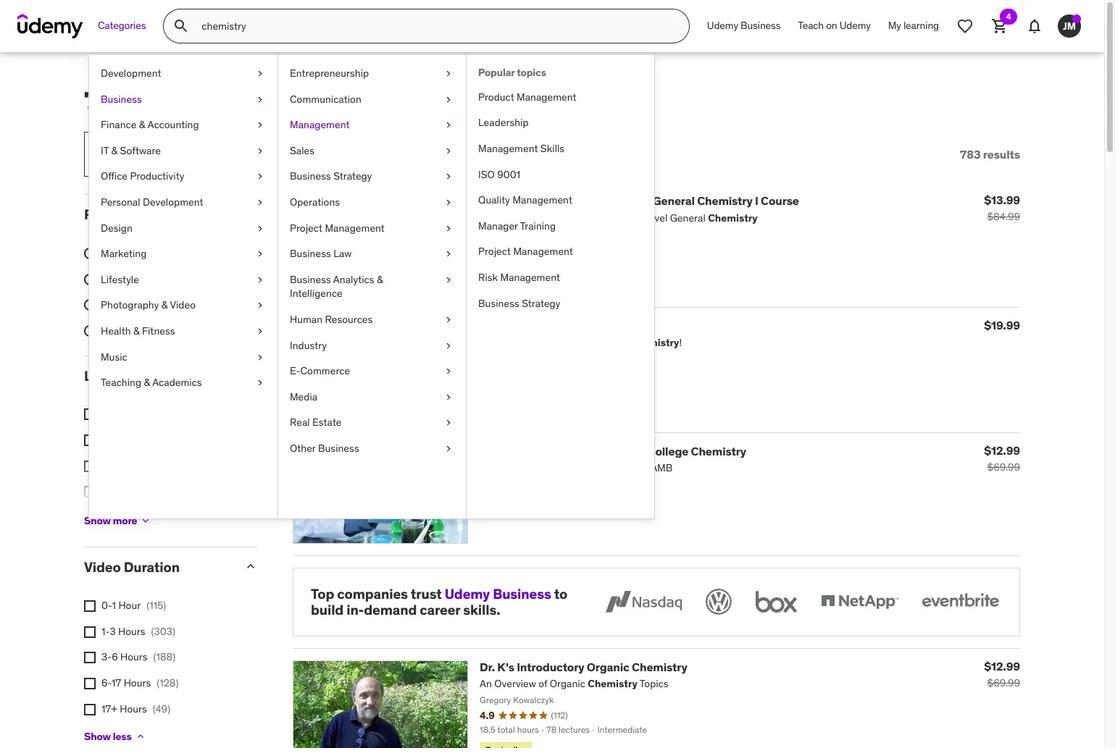 Task type: locate. For each thing, give the bounding box(es) containing it.
0 vertical spatial business strategy
[[290, 170, 372, 183]]

1 horizontal spatial results
[[983, 147, 1020, 161]]

1 horizontal spatial business strategy
[[478, 297, 561, 310]]

783 results for "chemistry"
[[84, 86, 378, 115]]

xsmall image inside business link
[[254, 92, 266, 107]]

0 vertical spatial udemy business link
[[699, 9, 789, 43]]

2 k's from the top
[[497, 660, 514, 675]]

0 vertical spatial video
[[170, 299, 196, 312]]

design link
[[89, 216, 278, 241]]

2 vertical spatial chemistry
[[632, 660, 687, 675]]

0 horizontal spatial strategy
[[333, 170, 372, 183]]

results for 783 results for "chemistry"
[[131, 86, 206, 115]]

xsmall image inside it & software 'link'
[[254, 144, 266, 158]]

language button
[[84, 367, 232, 385]]

up
[[180, 298, 192, 311], [181, 324, 192, 337]]

k's left introductory at bottom
[[497, 660, 514, 675]]

personal
[[101, 196, 140, 209]]

business strategy up operations at left top
[[290, 170, 372, 183]]

chemistry for college
[[691, 444, 747, 458]]

hours for 3-6 hours
[[120, 651, 148, 664]]

0 vertical spatial $12.99
[[984, 443, 1020, 458]]

hours right 17
[[124, 677, 151, 690]]

xsmall image inside show more button
[[140, 516, 152, 527]]

business strategy for the rightmost business strategy link
[[478, 297, 561, 310]]

companies
[[337, 585, 408, 603]]

industry link
[[278, 333, 466, 359]]

1 vertical spatial 783
[[960, 147, 981, 161]]

personal development link
[[89, 190, 278, 216]]

xsmall image inside the music link
[[254, 350, 266, 365]]

dr. down iso
[[480, 194, 495, 208]]

video up 0-
[[84, 559, 121, 576]]

other
[[290, 442, 316, 455]]

analytics
[[333, 273, 374, 286]]

communication link
[[278, 87, 466, 112]]

the
[[480, 444, 500, 458]]

$12.99
[[984, 443, 1020, 458], [984, 660, 1020, 674]]

project management link up law at the top left
[[278, 216, 466, 241]]

k's for complete
[[497, 194, 514, 208]]

0 vertical spatial up
[[180, 298, 192, 311]]

management right the risk
[[500, 271, 560, 284]]

management for project management link for business law
[[325, 221, 385, 234]]

xsmall image inside lifestyle link
[[254, 273, 266, 287]]

business analytics & intelligence
[[290, 273, 383, 300]]

1 vertical spatial strategy
[[522, 297, 561, 310]]

xsmall image for personal development
[[254, 196, 266, 210]]

xsmall image inside business strategy link
[[443, 170, 454, 184]]

& right 3.0 at the left of page
[[172, 324, 178, 337]]

783 for 783 results
[[960, 147, 981, 161]]

0 horizontal spatial project management link
[[278, 216, 466, 241]]

business up finance
[[101, 92, 142, 106]]

0 vertical spatial chemistry
[[697, 194, 753, 208]]

management down topics
[[517, 90, 577, 103]]

xsmall image inside design 'link'
[[254, 221, 266, 236]]

xsmall image for project management
[[443, 221, 454, 236]]

chemistry
[[697, 194, 753, 208], [691, 444, 747, 458], [632, 660, 687, 675]]

business analytics & intelligence link
[[278, 267, 466, 307]]

1 horizontal spatial project
[[478, 245, 511, 258]]

management element
[[466, 55, 654, 519]]

xsmall image inside media link
[[443, 390, 454, 405]]

chemistry right college
[[691, 444, 747, 458]]

xsmall image for business strategy
[[443, 170, 454, 184]]

1 vertical spatial business strategy link
[[467, 291, 654, 317]]

hours right 6
[[120, 651, 148, 664]]

xsmall image inside business law "link"
[[443, 247, 454, 261]]

business strategy link down risk management
[[467, 291, 654, 317]]

finance & accounting
[[101, 118, 199, 131]]

development down office productivity link
[[143, 196, 203, 209]]

video
[[170, 299, 196, 312], [84, 559, 121, 576]]

shopping cart with 4 items image
[[991, 17, 1009, 35]]

xsmall image inside business analytics & intelligence link
[[443, 273, 454, 287]]

xsmall image inside finance & accounting link
[[254, 118, 266, 132]]

2 up from the top
[[181, 324, 192, 337]]

xsmall image inside e-commerce link
[[443, 365, 454, 379]]

xsmall image inside management link
[[443, 118, 454, 132]]

xsmall image inside health & fitness link
[[254, 325, 266, 339]]

0 vertical spatial show
[[84, 515, 111, 528]]

course
[[761, 194, 799, 208]]

management up law at the top left
[[325, 221, 385, 234]]

1 vertical spatial $12.99 $69.99
[[984, 660, 1020, 690]]

0 vertical spatial project management
[[290, 221, 385, 234]]

xsmall image
[[254, 92, 266, 107], [254, 144, 266, 158], [254, 170, 266, 184], [443, 170, 454, 184], [254, 196, 266, 210], [443, 196, 454, 210], [254, 247, 266, 261], [443, 247, 454, 261], [254, 273, 266, 287], [443, 273, 454, 287], [254, 350, 266, 365], [443, 390, 454, 405], [84, 409, 96, 421], [443, 416, 454, 430], [84, 435, 96, 446], [140, 516, 152, 527], [84, 601, 96, 613], [84, 678, 96, 690], [84, 704, 96, 716]]

0 horizontal spatial 783
[[84, 86, 126, 115]]

first
[[572, 194, 596, 208]]

1 vertical spatial video
[[84, 559, 121, 576]]

manager training link
[[467, 214, 654, 239]]

results up 'accounting'
[[131, 86, 206, 115]]

$12.99 $69.99 for the complete high school and college chemistry
[[984, 443, 1020, 474]]

1 k's from the top
[[497, 194, 514, 208]]

& inside 'link'
[[111, 144, 118, 157]]

project management up law at the top left
[[290, 221, 385, 234]]

e-commerce
[[290, 365, 350, 378]]

xsmall image inside other business link
[[443, 442, 454, 456]]

0 vertical spatial small image
[[93, 147, 108, 162]]

0 horizontal spatial project
[[290, 221, 323, 234]]

health
[[101, 325, 131, 338]]

project management inside management element
[[478, 245, 573, 258]]

small image
[[93, 147, 108, 162], [244, 560, 258, 574]]

dr.
[[480, 194, 495, 208], [480, 660, 495, 675]]

783 inside 783 results status
[[960, 147, 981, 161]]

business strategy inside management element
[[478, 297, 561, 310]]

xsmall image inside entrepreneurship link
[[443, 67, 454, 81]]

0 horizontal spatial results
[[131, 86, 206, 115]]

1 vertical spatial $12.99
[[984, 660, 1020, 674]]

1 vertical spatial show
[[84, 730, 111, 743]]

xsmall image for finance & accounting
[[254, 118, 266, 132]]

1 $12.99 $69.99 from the top
[[984, 443, 1020, 474]]

1
[[112, 599, 116, 613]]

1 show from the top
[[84, 515, 111, 528]]

xsmall image for industry
[[443, 339, 454, 353]]

0 vertical spatial project
[[290, 221, 323, 234]]

xsmall image for business law
[[443, 247, 454, 261]]

development inside 'link'
[[101, 67, 161, 80]]

1 horizontal spatial project management link
[[467, 239, 654, 265]]

1 vertical spatial results
[[983, 147, 1020, 161]]

udemy business link left to
[[445, 585, 551, 603]]

business
[[741, 19, 781, 32], [101, 92, 142, 106], [290, 170, 331, 183], [290, 247, 331, 260], [290, 273, 331, 286], [478, 297, 519, 310], [318, 442, 359, 455], [493, 585, 551, 603]]

&
[[139, 118, 145, 131], [111, 144, 118, 157], [377, 273, 383, 286], [172, 298, 178, 311], [161, 299, 168, 312], [172, 324, 178, 337], [133, 325, 140, 338], [144, 376, 150, 389]]

0 horizontal spatial project management
[[290, 221, 385, 234]]

xsmall image inside the human resources link
[[443, 313, 454, 327]]

xsmall image inside project management link
[[443, 221, 454, 236]]

& right health
[[133, 325, 140, 338]]

business up intelligence
[[290, 273, 331, 286]]

office productivity
[[101, 170, 184, 183]]

business inside management element
[[478, 297, 519, 310]]

1-3 hours (303)
[[101, 625, 175, 638]]

intelligence
[[290, 287, 343, 300]]

business strategy down risk management
[[478, 297, 561, 310]]

dr. k's complete first semester general chemistry i course
[[480, 194, 799, 208]]

results up $13.99
[[983, 147, 1020, 161]]

xsmall image inside show less button
[[134, 731, 146, 743]]

project management link for risk management
[[467, 239, 654, 265]]

1 horizontal spatial small image
[[244, 560, 258, 574]]

project for risk
[[478, 245, 511, 258]]

less
[[113, 730, 132, 743]]

2 $12.99 $69.99 from the top
[[984, 660, 1020, 690]]

0 horizontal spatial small image
[[93, 147, 108, 162]]

(128)
[[157, 677, 179, 690]]

project down manager
[[478, 245, 511, 258]]

resources
[[325, 313, 373, 326]]

xsmall image for marketing
[[254, 247, 266, 261]]

eventbrite image
[[919, 586, 1002, 618]]

Search for anything text field
[[199, 14, 672, 38]]

business down the risk
[[478, 297, 519, 310]]

1 vertical spatial project management
[[478, 245, 573, 258]]

& right 3.5
[[172, 298, 178, 311]]

up for 3.5 & up
[[180, 298, 192, 311]]

small image inside filter button
[[93, 147, 108, 162]]

i
[[755, 194, 759, 208]]

3.0 & up
[[155, 324, 192, 337]]

volkswagen image
[[703, 586, 735, 618]]

xsmall image inside "industry" link
[[443, 339, 454, 353]]

show
[[84, 515, 111, 528], [84, 730, 111, 743]]

9001
[[497, 168, 521, 181]]

$84.99
[[987, 210, 1020, 224]]

xsmall image inside teaching & academics link
[[254, 376, 266, 390]]

personal development
[[101, 196, 203, 209]]

sales link
[[278, 138, 466, 164]]

& right the teaching
[[144, 376, 150, 389]]

xsmall image inside communication link
[[443, 92, 454, 107]]

1 horizontal spatial strategy
[[522, 297, 561, 310]]

17
[[112, 677, 121, 690]]

hours for 6-17 hours
[[124, 677, 151, 690]]

0 vertical spatial $69.99
[[987, 461, 1020, 474]]

udemy
[[707, 19, 738, 32], [840, 19, 871, 32], [445, 585, 490, 603]]

iso 9001
[[478, 168, 521, 181]]

xsmall image inside photography & video link
[[254, 299, 266, 313]]

business left law at the top left
[[290, 247, 331, 260]]

2 show from the top
[[84, 730, 111, 743]]

human resources link
[[278, 307, 466, 333]]

& right the analytics
[[377, 273, 383, 286]]

management inside 'link'
[[517, 90, 577, 103]]

2 $69.99 from the top
[[987, 677, 1020, 690]]

3-
[[101, 651, 112, 664]]

(115)
[[147, 599, 166, 613]]

build
[[311, 602, 344, 619]]

1 vertical spatial project
[[478, 245, 511, 258]]

hours right 3
[[118, 625, 145, 638]]

2 dr. from the top
[[480, 660, 495, 675]]

complete right the
[[502, 444, 555, 458]]

operations
[[290, 196, 340, 209]]

783 results status
[[960, 147, 1020, 162]]

xsmall image inside sales link
[[443, 144, 454, 158]]

netapp image
[[818, 586, 902, 618]]

1 $12.99 from the top
[[984, 443, 1020, 458]]

management for the quality management link
[[513, 194, 572, 207]]

k's up manager
[[497, 194, 514, 208]]

business inside "link"
[[290, 247, 331, 260]]

1 $69.99 from the top
[[987, 461, 1020, 474]]

show for show more
[[84, 515, 111, 528]]

submit search image
[[173, 17, 190, 35]]

xsmall image for real estate
[[443, 416, 454, 430]]

operations link
[[278, 190, 466, 216]]

& right it
[[111, 144, 118, 157]]

1 horizontal spatial project management
[[478, 245, 573, 258]]

0 horizontal spatial business strategy
[[290, 170, 372, 183]]

project down operations at left top
[[290, 221, 323, 234]]

xsmall image inside operations link
[[443, 196, 454, 210]]

school
[[585, 444, 622, 458]]

1 vertical spatial k's
[[497, 660, 514, 675]]

development link
[[89, 61, 278, 87]]

management up training
[[513, 194, 572, 207]]

business left teach
[[741, 19, 781, 32]]

show less button
[[84, 723, 146, 749]]

0 vertical spatial 783
[[84, 86, 126, 115]]

management for "risk management" link
[[500, 271, 560, 284]]

management for product management 'link'
[[517, 90, 577, 103]]

lifestyle link
[[89, 267, 278, 293]]

manager training
[[478, 219, 556, 232]]

xsmall image for management
[[443, 118, 454, 132]]

complete up training
[[517, 194, 570, 208]]

commerce
[[300, 365, 350, 378]]

project for business
[[290, 221, 323, 234]]

3.5
[[155, 298, 169, 311]]

photography & video
[[101, 299, 196, 312]]

real
[[290, 416, 310, 429]]

1 vertical spatial dr.
[[480, 660, 495, 675]]

teaching & academics link
[[89, 370, 278, 396]]

teach
[[798, 19, 824, 32]]

up for 3.0 & up
[[181, 324, 192, 337]]

project management for management
[[478, 245, 573, 258]]

business strategy link down management link
[[278, 164, 466, 190]]

& up 3.0 at the left of page
[[161, 299, 168, 312]]

xsmall image inside personal development link
[[254, 196, 266, 210]]

0-1 hour (115)
[[101, 599, 166, 613]]

0 vertical spatial strategy
[[333, 170, 372, 183]]

results inside status
[[983, 147, 1020, 161]]

xsmall image inside marketing link
[[254, 247, 266, 261]]

$69.99
[[987, 461, 1020, 474], [987, 677, 1020, 690]]

4 link
[[983, 9, 1018, 43]]

0 vertical spatial business strategy link
[[278, 164, 466, 190]]

strategy for the rightmost business strategy link
[[522, 297, 561, 310]]

strategy down sales link
[[333, 170, 372, 183]]

management down training
[[513, 245, 573, 258]]

xsmall image
[[254, 67, 266, 81], [443, 67, 454, 81], [443, 92, 454, 107], [254, 118, 266, 132], [443, 118, 454, 132], [443, 144, 454, 158], [254, 221, 266, 236], [443, 221, 454, 236], [254, 299, 266, 313], [443, 313, 454, 327], [254, 325, 266, 339], [443, 339, 454, 353], [443, 365, 454, 379], [254, 376, 266, 390], [443, 442, 454, 456], [84, 461, 96, 472], [84, 486, 96, 498], [84, 627, 96, 638], [84, 653, 96, 664], [134, 731, 146, 743]]

0 vertical spatial dr.
[[480, 194, 495, 208]]

music link
[[89, 345, 278, 370]]

xsmall image inside the real estate 'link'
[[443, 416, 454, 430]]

lifestyle
[[101, 273, 139, 286]]

up right 3.5
[[180, 298, 192, 311]]

chemistry right "organic"
[[632, 660, 687, 675]]

1 vertical spatial udemy business link
[[445, 585, 551, 603]]

business up operations at left top
[[290, 170, 331, 183]]

1 dr. from the top
[[480, 194, 495, 208]]

0 vertical spatial $12.99 $69.99
[[984, 443, 1020, 474]]

0 vertical spatial development
[[101, 67, 161, 80]]

chemistry left i
[[697, 194, 753, 208]]

2 $12.99 from the top
[[984, 660, 1020, 674]]

strategy
[[333, 170, 372, 183], [522, 297, 561, 310]]

1 up from the top
[[180, 298, 192, 311]]

development down categories dropdown button
[[101, 67, 161, 80]]

show left more
[[84, 515, 111, 528]]

1 vertical spatial up
[[181, 324, 192, 337]]

1 vertical spatial chemistry
[[691, 444, 747, 458]]

6-17 hours (128)
[[101, 677, 179, 690]]

results
[[131, 86, 206, 115], [983, 147, 1020, 161]]

strategy down "risk management" link
[[522, 297, 561, 310]]

& right finance
[[139, 118, 145, 131]]

xsmall image for business
[[254, 92, 266, 107]]

udemy business link left teach
[[699, 9, 789, 43]]

& for photography & video
[[161, 299, 168, 312]]

video right 3.5
[[170, 299, 196, 312]]

strategy for the left business strategy link
[[333, 170, 372, 183]]

0 vertical spatial results
[[131, 86, 206, 115]]

office
[[101, 170, 128, 183]]

1 horizontal spatial 783
[[960, 147, 981, 161]]

up right 3.0 at the left of page
[[181, 324, 192, 337]]

0 vertical spatial k's
[[497, 194, 514, 208]]

strategy inside management element
[[522, 297, 561, 310]]

xsmall image for teaching & academics
[[254, 376, 266, 390]]

language
[[84, 367, 147, 385]]

my learning
[[888, 19, 939, 32]]

health & fitness link
[[89, 319, 278, 345]]

xsmall image inside office productivity link
[[254, 170, 266, 184]]

show more button
[[84, 507, 152, 536]]

xsmall image for health & fitness
[[254, 325, 266, 339]]

project inside management element
[[478, 245, 511, 258]]

1 vertical spatial $69.99
[[987, 677, 1020, 690]]

1 vertical spatial business strategy
[[478, 297, 561, 310]]

show left less
[[84, 730, 111, 743]]

other business link
[[278, 436, 466, 462]]

0 horizontal spatial udemy business link
[[445, 585, 551, 603]]

dr. down skills.
[[480, 660, 495, 675]]

iso
[[478, 168, 495, 181]]

dr. k's complete first semester general chemistry i course link
[[480, 194, 799, 208]]

project management up risk management
[[478, 245, 573, 258]]

xsmall image inside development 'link'
[[254, 67, 266, 81]]

duration
[[124, 559, 180, 576]]

project management link down training
[[467, 239, 654, 265]]



Task type: vqa. For each thing, say whether or not it's contained in the screenshot.
the learning tools BUTTON
no



Task type: describe. For each thing, give the bounding box(es) containing it.
it & software link
[[89, 138, 278, 164]]

udemy business
[[707, 19, 781, 32]]

& inside business analytics & intelligence
[[377, 273, 383, 286]]

topics
[[517, 66, 546, 79]]

risk management
[[478, 271, 560, 284]]

business strategy for the left business strategy link
[[290, 170, 372, 183]]

to
[[554, 585, 568, 603]]

real estate
[[290, 416, 342, 429]]

project management link for business law
[[278, 216, 466, 241]]

xsmall image for other business
[[443, 442, 454, 456]]

& for finance & accounting
[[139, 118, 145, 131]]

1 vertical spatial complete
[[502, 444, 555, 458]]

xsmall image for operations
[[443, 196, 454, 210]]

udemy image
[[17, 14, 83, 38]]

1 horizontal spatial business strategy link
[[467, 291, 654, 317]]

xsmall image for photography & video
[[254, 299, 266, 313]]

dr. for dr. k's complete first semester general chemistry i course
[[480, 194, 495, 208]]

popular topics
[[478, 66, 546, 79]]

notifications image
[[1026, 17, 1044, 35]]

other business
[[290, 442, 359, 455]]

business law link
[[278, 241, 466, 267]]

783 results
[[960, 147, 1020, 161]]

management up 9001
[[478, 142, 538, 155]]

general
[[653, 194, 695, 208]]

3
[[110, 625, 116, 638]]

6-
[[101, 677, 112, 690]]

$19.99
[[984, 318, 1020, 333]]

hours right 17+
[[120, 703, 147, 716]]

popular
[[478, 66, 515, 79]]

organic
[[587, 660, 630, 675]]

product
[[478, 90, 514, 103]]

ratings button
[[84, 206, 232, 224]]

0 horizontal spatial video
[[84, 559, 121, 576]]

xsmall image for it & software
[[254, 144, 266, 158]]

jm
[[1063, 19, 1076, 32]]

xsmall image for sales
[[443, 144, 454, 158]]

project management for law
[[290, 221, 385, 234]]

management down "chemistry"
[[290, 118, 350, 131]]

& for it & software
[[111, 144, 118, 157]]

xsmall image for music
[[254, 350, 266, 365]]

quality management
[[478, 194, 572, 207]]

in-
[[347, 602, 364, 619]]

dr. k's introductory organic chemistry link
[[480, 660, 687, 675]]

teach on udemy
[[798, 19, 871, 32]]

it
[[101, 144, 109, 157]]

categories
[[98, 19, 146, 32]]

the complete high school and college chemistry link
[[480, 444, 747, 458]]

$12.99 $69.99 for dr. k's introductory organic chemistry
[[984, 660, 1020, 690]]

to build in-demand career skills.
[[311, 585, 568, 619]]

marketing link
[[89, 241, 278, 267]]

xsmall image for development
[[254, 67, 266, 81]]

& for 3.5 & up
[[172, 298, 178, 311]]

17+ hours (49)
[[101, 703, 170, 716]]

music
[[101, 350, 127, 363]]

xsmall image for communication
[[443, 92, 454, 107]]

1 horizontal spatial udemy
[[707, 19, 738, 32]]

$69.99 for the complete high school and college chemistry
[[987, 461, 1020, 474]]

xsmall image for media
[[443, 390, 454, 405]]

business down estate
[[318, 442, 359, 455]]

risk management link
[[467, 265, 654, 291]]

0 horizontal spatial business strategy link
[[278, 164, 466, 190]]

(49)
[[153, 703, 170, 716]]

1 horizontal spatial video
[[170, 299, 196, 312]]

you have alerts image
[[1073, 14, 1081, 23]]

marketing
[[101, 247, 147, 260]]

783 for 783 results for "chemistry"
[[84, 86, 126, 115]]

box image
[[752, 586, 801, 618]]

(188)
[[153, 651, 175, 664]]

high
[[557, 444, 583, 458]]

results for 783 results
[[983, 147, 1020, 161]]

xsmall image for lifestyle
[[254, 273, 266, 287]]

0 vertical spatial complete
[[517, 194, 570, 208]]

xsmall image for show more
[[140, 516, 152, 527]]

business left to
[[493, 585, 551, 603]]

top
[[311, 585, 334, 603]]

fitness
[[142, 325, 175, 338]]

the complete high school and college chemistry
[[480, 444, 747, 458]]

leadership
[[478, 116, 529, 129]]

xsmall image for design
[[254, 221, 266, 236]]

training
[[520, 219, 556, 232]]

photography & video link
[[89, 293, 278, 319]]

sales
[[290, 144, 315, 157]]

finance & accounting link
[[89, 112, 278, 138]]

(303)
[[151, 625, 175, 638]]

show less
[[84, 730, 132, 743]]

xsmall image for e-commerce
[[443, 365, 454, 379]]

industry
[[290, 339, 327, 352]]

chemistry for general
[[697, 194, 753, 208]]

software
[[120, 144, 161, 157]]

$12.99 for the complete high school and college chemistry
[[984, 443, 1020, 458]]

and
[[625, 444, 645, 458]]

0 horizontal spatial udemy
[[445, 585, 490, 603]]

quality management link
[[467, 188, 654, 214]]

$12.99 for dr. k's introductory organic chemistry
[[984, 660, 1020, 674]]

& for 3.0 & up
[[172, 324, 178, 337]]

management for project management link for risk management
[[513, 245, 573, 258]]

teaching
[[101, 376, 141, 389]]

estate
[[312, 416, 342, 429]]

academics
[[152, 376, 202, 389]]

$69.99 for dr. k's introductory organic chemistry
[[987, 677, 1020, 690]]

português
[[101, 511, 148, 524]]

hours for 1-3 hours
[[118, 625, 145, 638]]

1 vertical spatial small image
[[244, 560, 258, 574]]

quality
[[478, 194, 510, 207]]

1 horizontal spatial udemy business link
[[699, 9, 789, 43]]

3.0
[[155, 324, 170, 337]]

entrepreneurship
[[290, 67, 369, 80]]

1 vertical spatial development
[[143, 196, 203, 209]]

xsmall image for business analytics & intelligence
[[443, 273, 454, 287]]

e-
[[290, 365, 300, 378]]

show for show less
[[84, 730, 111, 743]]

xsmall image for entrepreneurship
[[443, 67, 454, 81]]

jm link
[[1052, 9, 1087, 43]]

top companies trust udemy business
[[311, 585, 551, 603]]

3.5 & up
[[155, 298, 192, 311]]

media
[[290, 390, 318, 403]]

health & fitness
[[101, 325, 175, 338]]

manager
[[478, 219, 518, 232]]

business inside business analytics & intelligence
[[290, 273, 331, 286]]

nasdaq image
[[602, 586, 686, 618]]

office productivity link
[[89, 164, 278, 190]]

teaching & academics
[[101, 376, 202, 389]]

2 horizontal spatial udemy
[[840, 19, 871, 32]]

skills
[[541, 142, 565, 155]]

e-commerce link
[[278, 359, 466, 385]]

management link
[[278, 112, 466, 138]]

dr. for dr. k's introductory organic chemistry
[[480, 660, 495, 675]]

semester
[[599, 194, 651, 208]]

xsmall image for show less
[[134, 731, 146, 743]]

xsmall image for human resources
[[443, 313, 454, 327]]

xsmall image for office productivity
[[254, 170, 266, 184]]

skills.
[[463, 602, 500, 619]]

& for health & fitness
[[133, 325, 140, 338]]

teach on udemy link
[[789, 9, 880, 43]]

k's for introductory
[[497, 660, 514, 675]]

"chemistry"
[[247, 86, 378, 115]]

& for teaching & academics
[[144, 376, 150, 389]]

wishlist image
[[957, 17, 974, 35]]



